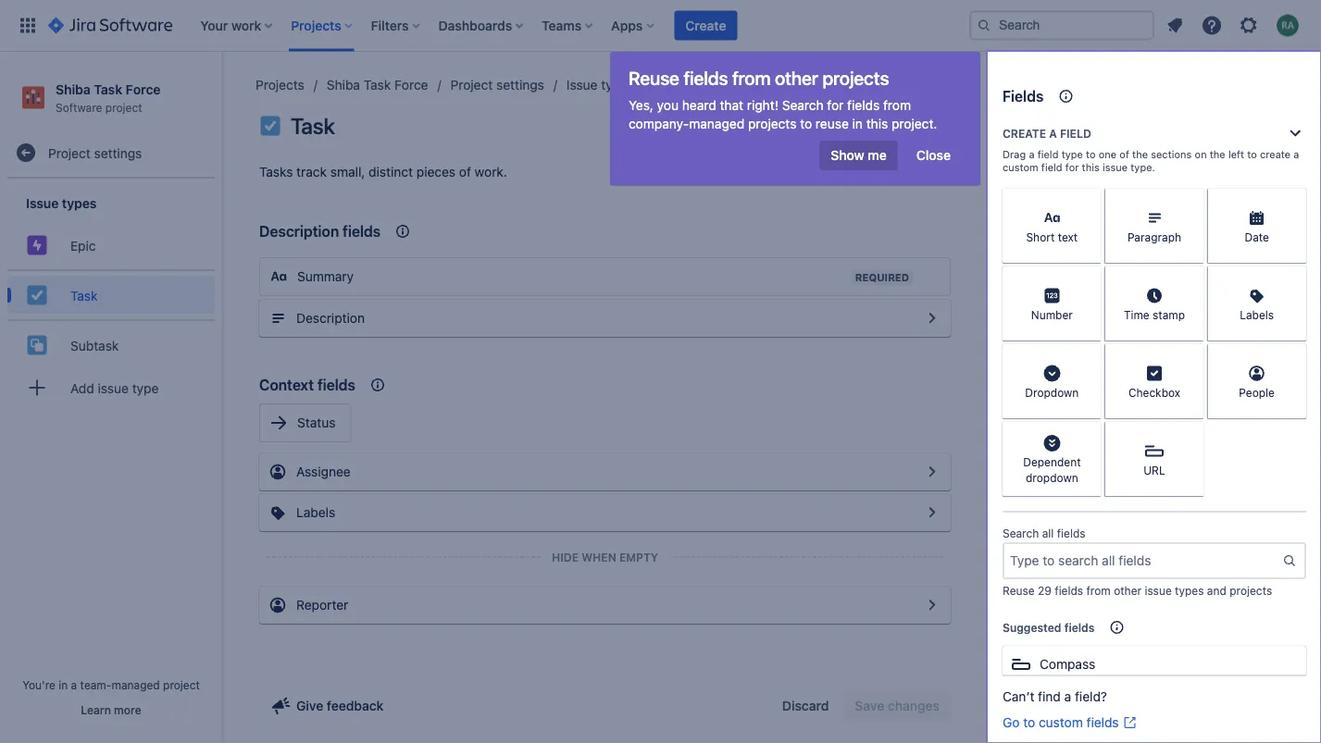 Task type: vqa. For each thing, say whether or not it's contained in the screenshot.
Open field configuration image
yes



Task type: describe. For each thing, give the bounding box(es) containing it.
task inside group
[[70, 288, 98, 303]]

time stamp
[[1125, 308, 1186, 321]]

fields up status
[[318, 377, 356, 394]]

2 horizontal spatial types
[[1176, 585, 1205, 597]]

field for drag
[[1038, 149, 1059, 161]]

description for description
[[296, 311, 365, 326]]

shiba for shiba task force
[[327, 77, 360, 93]]

type.
[[1131, 162, 1156, 174]]

custom inside drag a field type to one of the sections on the left to create a custom field for this issue type.
[[1003, 162, 1039, 174]]

issue inside drag a field type to one of the sections on the left to create a custom field for this issue type.
[[1103, 162, 1128, 174]]

learn more button
[[81, 703, 141, 718]]

give
[[296, 699, 324, 714]]

checkbox
[[1129, 386, 1181, 399]]

2 vertical spatial issue
[[1145, 585, 1173, 597]]

labels inside labels button
[[296, 505, 336, 521]]

drag
[[1003, 149, 1027, 161]]

force for shiba task force
[[395, 77, 428, 93]]

reuse
[[816, 116, 849, 132]]

track
[[297, 164, 327, 180]]

learn
[[81, 704, 111, 717]]

description button
[[259, 300, 951, 337]]

compass
[[1040, 657, 1096, 673]]

add
[[70, 381, 94, 396]]

company-
[[629, 116, 690, 132]]

you're in a team-managed project
[[22, 679, 200, 692]]

this inside drag a field type to one of the sections on the left to create a custom field for this issue type.
[[1083, 162, 1100, 174]]

date
[[1245, 231, 1270, 244]]

description for description fields
[[259, 223, 339, 240]]

1 vertical spatial from
[[884, 98, 912, 113]]

discard
[[783, 699, 829, 714]]

to right go
[[1024, 716, 1036, 731]]

project.
[[892, 116, 938, 132]]

0 vertical spatial issue types
[[567, 77, 635, 93]]

dependent dropdown
[[1024, 456, 1082, 485]]

go
[[1003, 716, 1020, 731]]

shiba task force link
[[327, 74, 428, 96]]

right!
[[747, 98, 779, 113]]

and
[[1208, 585, 1227, 597]]

Search field
[[970, 11, 1155, 40]]

all
[[1043, 528, 1055, 541]]

1 horizontal spatial projects
[[823, 67, 890, 88]]

0 vertical spatial project
[[451, 77, 493, 93]]

status
[[297, 415, 336, 431]]

more information about the fields image
[[1055, 85, 1078, 107]]

1 the from the left
[[1133, 149, 1149, 161]]

fields
[[1003, 88, 1044, 105]]

open field configuration image for description
[[922, 308, 944, 330]]

fields up heard
[[684, 67, 728, 88]]

add issue type
[[70, 381, 159, 396]]

create for create a field
[[1003, 127, 1047, 140]]

0 vertical spatial project settings link
[[451, 74, 545, 96]]

heard
[[683, 98, 717, 113]]

project inside 'shiba task force software project'
[[105, 101, 142, 114]]

team-
[[80, 679, 112, 692]]

context
[[259, 377, 314, 394]]

1 horizontal spatial settings
[[497, 77, 545, 93]]

assignee
[[296, 465, 351, 480]]

you're
[[22, 679, 55, 692]]

you
[[657, 98, 679, 113]]

subtask
[[70, 338, 119, 353]]

me
[[868, 148, 887, 163]]

task right issue type icon
[[291, 113, 335, 139]]

dropdown
[[1026, 386, 1080, 399]]

feedback
[[327, 699, 384, 714]]

one
[[1099, 149, 1117, 161]]

show me
[[831, 148, 887, 163]]

0 horizontal spatial projects
[[748, 116, 797, 132]]

1 vertical spatial of
[[459, 164, 471, 180]]

epic link
[[7, 227, 215, 264]]

to left one
[[1087, 149, 1096, 161]]

issue type icon image
[[259, 115, 282, 137]]

left
[[1229, 149, 1245, 161]]

edit
[[824, 118, 848, 133]]

of inside drag a field type to one of the sections on the left to create a custom field for this issue type.
[[1120, 149, 1130, 161]]

learn more
[[81, 704, 141, 717]]

1 vertical spatial other
[[1115, 585, 1142, 597]]

context fields
[[259, 377, 356, 394]]

0 horizontal spatial types
[[62, 195, 97, 211]]

sections
[[1152, 149, 1193, 161]]

create a field
[[1003, 127, 1092, 140]]

epic
[[70, 238, 96, 253]]

labels button
[[259, 495, 951, 532]]

more information about the context fields image for context fields
[[367, 374, 389, 396]]

29
[[1038, 585, 1052, 597]]

open field configuration image for assignee
[[922, 461, 944, 484]]

issue inside button
[[98, 381, 129, 396]]

more information about the context fields image for description fields
[[392, 220, 414, 243]]

discard button
[[772, 692, 841, 722]]

subtask link
[[7, 327, 215, 364]]

close
[[917, 148, 951, 163]]

shiba task force software project
[[56, 82, 161, 114]]

edit workflow
[[824, 118, 907, 133]]

yes,
[[629, 98, 654, 113]]

1 vertical spatial project
[[163, 679, 200, 692]]

fields left more information about the suggested fields image
[[1065, 622, 1095, 635]]

projects
[[256, 77, 305, 93]]

search image
[[977, 18, 992, 33]]

give feedback button
[[259, 692, 395, 722]]

field for create
[[1061, 127, 1092, 140]]

0 vertical spatial labels
[[1241, 308, 1275, 321]]

this inside reuse fields from other projects yes, you heard that right! search for fields from company-managed projects to reuse in this project.
[[867, 116, 889, 132]]

2 vertical spatial field
[[1042, 162, 1063, 174]]

2 vertical spatial projects
[[1230, 585, 1273, 597]]

to right left
[[1248, 149, 1258, 161]]

software
[[56, 101, 102, 114]]

create banner
[[0, 0, 1322, 52]]

1 vertical spatial settings
[[94, 145, 142, 161]]

2 the from the left
[[1211, 149, 1226, 161]]

show me button
[[820, 141, 898, 170]]

pieces
[[417, 164, 456, 180]]

tasks
[[259, 164, 293, 180]]

this link will be opened in a new tab image
[[1123, 716, 1138, 731]]

force for shiba task force software project
[[126, 82, 161, 97]]



Task type: locate. For each thing, give the bounding box(es) containing it.
1 vertical spatial open field configuration image
[[922, 461, 944, 484]]

reporter
[[296, 598, 349, 613]]

2 horizontal spatial from
[[1087, 585, 1111, 597]]

the right on
[[1211, 149, 1226, 161]]

1 horizontal spatial labels
[[1241, 308, 1275, 321]]

other up right!
[[775, 67, 819, 88]]

fields left this link will be opened in a new tab image
[[1087, 716, 1120, 731]]

create inside button
[[686, 18, 727, 33]]

reuse inside reuse fields from other projects yes, you heard that right! search for fields from company-managed projects to reuse in this project.
[[629, 67, 680, 88]]

go to custom fields link
[[1003, 714, 1138, 733]]

short
[[1027, 231, 1055, 244]]

0 vertical spatial types
[[602, 77, 635, 93]]

in right edit
[[853, 116, 863, 132]]

number
[[1032, 308, 1074, 321]]

0 horizontal spatial from
[[733, 67, 771, 88]]

project settings link
[[451, 74, 545, 96], [7, 135, 215, 172]]

1 horizontal spatial of
[[1120, 149, 1130, 161]]

project down primary element
[[451, 77, 493, 93]]

custom down drag
[[1003, 162, 1039, 174]]

1 horizontal spatial other
[[1115, 585, 1142, 597]]

to left the 'reuse'
[[801, 116, 813, 132]]

1 vertical spatial this
[[1083, 162, 1100, 174]]

3 open field configuration image from the top
[[922, 595, 944, 617]]

force inside shiba task force link
[[395, 77, 428, 93]]

project right software
[[105, 101, 142, 114]]

open field configuration image for reporter
[[922, 595, 944, 617]]

0 horizontal spatial shiba
[[56, 82, 91, 97]]

from up right!
[[733, 67, 771, 88]]

description inside button
[[296, 311, 365, 326]]

0 vertical spatial issue
[[1103, 162, 1128, 174]]

projects down right!
[[748, 116, 797, 132]]

more information about the context fields image down distinct
[[392, 220, 414, 243]]

0 vertical spatial issue
[[567, 77, 598, 93]]

1 horizontal spatial in
[[853, 116, 863, 132]]

other inside reuse fields from other projects yes, you heard that right! search for fields from company-managed projects to reuse in this project.
[[775, 67, 819, 88]]

search
[[783, 98, 824, 113], [1003, 528, 1040, 541]]

reporter button
[[259, 587, 951, 624]]

issue types link
[[567, 74, 635, 96]]

1 vertical spatial for
[[1066, 162, 1080, 174]]

to inside reuse fields from other projects yes, you heard that right! search for fields from company-managed projects to reuse in this project.
[[801, 116, 813, 132]]

reuse for fields
[[629, 67, 680, 88]]

0 horizontal spatial project
[[105, 101, 142, 114]]

issue right add
[[98, 381, 129, 396]]

open field configuration image
[[922, 308, 944, 330], [922, 461, 944, 484], [922, 595, 944, 617]]

short text
[[1027, 231, 1078, 244]]

task link
[[7, 277, 215, 314]]

1 open field configuration image from the top
[[922, 308, 944, 330]]

1 horizontal spatial project settings link
[[451, 74, 545, 96]]

types
[[602, 77, 635, 93], [62, 195, 97, 211], [1176, 585, 1205, 597]]

issue left and
[[1145, 585, 1173, 597]]

reuse left 29
[[1003, 585, 1035, 597]]

that
[[720, 98, 744, 113]]

text
[[1059, 231, 1078, 244]]

dependent
[[1024, 456, 1082, 469]]

1 vertical spatial reuse
[[1003, 585, 1035, 597]]

fields right 29
[[1055, 585, 1084, 597]]

projects up edit workflow button
[[823, 67, 890, 88]]

time
[[1125, 308, 1150, 321]]

1 horizontal spatial reuse
[[1003, 585, 1035, 597]]

0 horizontal spatial this
[[867, 116, 889, 132]]

suggested fields
[[1003, 622, 1095, 635]]

task up tasks track small, distinct pieces of work.
[[364, 77, 391, 93]]

search all fields
[[1003, 528, 1086, 541]]

edit workflow button
[[794, 111, 918, 141]]

0 horizontal spatial project settings
[[48, 145, 142, 161]]

1 horizontal spatial shiba
[[327, 77, 360, 93]]

0 vertical spatial custom
[[1003, 162, 1039, 174]]

for inside drag a field type to one of the sections on the left to create a custom field for this issue type.
[[1066, 162, 1080, 174]]

0 vertical spatial field
[[1061, 127, 1092, 140]]

1 vertical spatial more information about the context fields image
[[367, 374, 389, 396]]

create for create
[[686, 18, 727, 33]]

this
[[867, 116, 889, 132], [1083, 162, 1100, 174]]

fields inside go to custom fields link
[[1087, 716, 1120, 731]]

show
[[831, 148, 865, 163]]

create up drag
[[1003, 127, 1047, 140]]

for down create a field
[[1066, 162, 1080, 174]]

more information about the context fields image
[[392, 220, 414, 243], [367, 374, 389, 396]]

task up software
[[94, 82, 122, 97]]

project settings link down primary element
[[451, 74, 545, 96]]

2 open field configuration image from the top
[[922, 461, 944, 484]]

project settings link down 'shiba task force software project'
[[7, 135, 215, 172]]

0 horizontal spatial for
[[828, 98, 844, 113]]

type down "subtask" link
[[132, 381, 159, 396]]

0 vertical spatial type
[[1062, 149, 1084, 161]]

issue
[[567, 77, 598, 93], [26, 195, 59, 211]]

1 vertical spatial custom
[[1039, 716, 1084, 731]]

1 horizontal spatial managed
[[690, 116, 745, 132]]

1 vertical spatial projects
[[748, 116, 797, 132]]

close button
[[906, 141, 963, 170]]

distinct
[[369, 164, 413, 180]]

search inside reuse fields from other projects yes, you heard that right! search for fields from company-managed projects to reuse in this project.
[[783, 98, 824, 113]]

0 vertical spatial in
[[853, 116, 863, 132]]

force inside 'shiba task force software project'
[[126, 82, 161, 97]]

0 vertical spatial reuse
[[629, 67, 680, 88]]

1 horizontal spatial search
[[1003, 528, 1040, 541]]

can't find a field?
[[1003, 690, 1108, 705], [1003, 690, 1108, 705]]

0 horizontal spatial in
[[59, 679, 68, 692]]

projects right and
[[1230, 585, 1273, 597]]

1 horizontal spatial project
[[163, 679, 200, 692]]

issue
[[1103, 162, 1128, 174], [98, 381, 129, 396], [1145, 585, 1173, 597]]

1 vertical spatial issue types
[[26, 195, 97, 211]]

2 vertical spatial from
[[1087, 585, 1111, 597]]

0 vertical spatial projects
[[823, 67, 890, 88]]

in inside reuse fields from other projects yes, you heard that right! search for fields from company-managed projects to reuse in this project.
[[853, 116, 863, 132]]

issue types up epic
[[26, 195, 97, 211]]

description down summary
[[296, 311, 365, 326]]

reuse 29 fields from other issue types and projects
[[1003, 585, 1273, 597]]

1 horizontal spatial force
[[395, 77, 428, 93]]

labels down the date
[[1241, 308, 1275, 321]]

open field configuration image
[[922, 502, 944, 524]]

1 vertical spatial types
[[62, 195, 97, 211]]

more information about the context fields image right context fields
[[367, 374, 389, 396]]

managed inside reuse fields from other projects yes, you heard that right! search for fields from company-managed projects to reuse in this project.
[[690, 116, 745, 132]]

0 horizontal spatial other
[[775, 67, 819, 88]]

project settings down software
[[48, 145, 142, 161]]

give feedback
[[296, 699, 384, 714]]

Type to search all fields text field
[[1005, 545, 1283, 578], [1005, 545, 1283, 578]]

types up epic
[[62, 195, 97, 211]]

group
[[7, 179, 215, 418]]

1 vertical spatial description
[[296, 311, 365, 326]]

more
[[114, 704, 141, 717]]

1 horizontal spatial project
[[451, 77, 493, 93]]

issue types up yes,
[[567, 77, 635, 93]]

1 horizontal spatial more information about the context fields image
[[392, 220, 414, 243]]

search left all
[[1003, 528, 1040, 541]]

1 vertical spatial search
[[1003, 528, 1040, 541]]

other up more information about the suggested fields image
[[1115, 585, 1142, 597]]

0 horizontal spatial create
[[686, 18, 727, 33]]

1 horizontal spatial the
[[1211, 149, 1226, 161]]

0 vertical spatial for
[[828, 98, 844, 113]]

1 horizontal spatial this
[[1083, 162, 1100, 174]]

project right team-
[[163, 679, 200, 692]]

open field configuration image inside assignee button
[[922, 461, 944, 484]]

1 horizontal spatial issue
[[1103, 162, 1128, 174]]

project
[[105, 101, 142, 114], [163, 679, 200, 692]]

task inside 'shiba task force software project'
[[94, 82, 122, 97]]

fields up summary
[[343, 223, 381, 240]]

description
[[259, 223, 339, 240], [296, 311, 365, 326]]

dropdown
[[1026, 472, 1079, 485]]

managed
[[690, 116, 745, 132], [112, 679, 160, 692]]

tasks track small, distinct pieces of work.
[[259, 164, 508, 180]]

the
[[1133, 149, 1149, 161], [1211, 149, 1226, 161]]

2 horizontal spatial projects
[[1230, 585, 1273, 597]]

create button
[[675, 11, 738, 40]]

add issue type button
[[7, 370, 215, 407]]

custom
[[1003, 162, 1039, 174], [1039, 716, 1084, 731]]

1 vertical spatial in
[[59, 679, 68, 692]]

a
[[1050, 127, 1058, 140], [1030, 149, 1035, 161], [1294, 149, 1300, 161], [71, 679, 77, 692], [1065, 690, 1072, 705], [1065, 690, 1072, 705]]

settings down primary element
[[497, 77, 545, 93]]

compass button
[[1003, 647, 1307, 684]]

for up the 'reuse'
[[828, 98, 844, 113]]

type down create a field
[[1062, 149, 1084, 161]]

to
[[801, 116, 813, 132], [1087, 149, 1096, 161], [1248, 149, 1258, 161], [1024, 716, 1036, 731]]

1 vertical spatial labels
[[296, 505, 336, 521]]

0 horizontal spatial the
[[1133, 149, 1149, 161]]

summary
[[297, 269, 354, 284]]

create up heard
[[686, 18, 727, 33]]

1 horizontal spatial type
[[1062, 149, 1084, 161]]

primary element
[[11, 0, 970, 51]]

this down one
[[1083, 162, 1100, 174]]

0 vertical spatial from
[[733, 67, 771, 88]]

custom right go
[[1039, 716, 1084, 731]]

0 horizontal spatial labels
[[296, 505, 336, 521]]

drag a field type to one of the sections on the left to create a custom field for this issue type.
[[1003, 149, 1300, 174]]

issue for group containing issue types
[[26, 195, 59, 211]]

more information about the suggested fields image
[[1106, 617, 1129, 639]]

project settings down primary element
[[451, 77, 545, 93]]

of right one
[[1120, 149, 1130, 161]]

task down epic
[[70, 288, 98, 303]]

work.
[[475, 164, 508, 180]]

0 horizontal spatial managed
[[112, 679, 160, 692]]

for
[[828, 98, 844, 113], [1066, 162, 1080, 174]]

project settings
[[451, 77, 545, 93], [48, 145, 142, 161]]

add issue type image
[[26, 377, 48, 399]]

reuse fields from other projects yes, you heard that right! search for fields from company-managed projects to reuse in this project.
[[629, 67, 938, 132]]

0 horizontal spatial project settings link
[[7, 135, 215, 172]]

shiba for shiba task force software project
[[56, 82, 91, 97]]

on
[[1196, 149, 1208, 161]]

project down software
[[48, 145, 91, 161]]

0 vertical spatial search
[[783, 98, 824, 113]]

fields right all
[[1058, 528, 1086, 541]]

0 vertical spatial this
[[867, 116, 889, 132]]

1 horizontal spatial create
[[1003, 127, 1047, 140]]

shiba task force
[[327, 77, 428, 93]]

description fields
[[259, 223, 381, 240]]

shiba
[[327, 77, 360, 93], [56, 82, 91, 97]]

0 vertical spatial create
[[686, 18, 727, 33]]

managed down that
[[690, 116, 745, 132]]

types up yes,
[[602, 77, 635, 93]]

people
[[1240, 386, 1276, 399]]

of
[[1120, 149, 1130, 161], [459, 164, 471, 180]]

of left work.
[[459, 164, 471, 180]]

0 horizontal spatial issue
[[26, 195, 59, 211]]

0 horizontal spatial project
[[48, 145, 91, 161]]

type inside button
[[132, 381, 159, 396]]

0 vertical spatial project settings
[[451, 77, 545, 93]]

from up "project."
[[884, 98, 912, 113]]

0 vertical spatial settings
[[497, 77, 545, 93]]

issue for issue types link
[[567, 77, 598, 93]]

other
[[775, 67, 819, 88], [1115, 585, 1142, 597]]

1 vertical spatial project settings link
[[7, 135, 215, 172]]

2 vertical spatial types
[[1176, 585, 1205, 597]]

the up type.
[[1133, 149, 1149, 161]]

workflow
[[851, 118, 907, 133]]

1 horizontal spatial issue
[[567, 77, 598, 93]]

url
[[1144, 464, 1166, 477]]

shiba right projects
[[327, 77, 360, 93]]

task group
[[7, 270, 215, 320]]

open field configuration image inside description button
[[922, 308, 944, 330]]

in
[[853, 116, 863, 132], [59, 679, 68, 692]]

0 horizontal spatial issue types
[[26, 195, 97, 211]]

issue down one
[[1103, 162, 1128, 174]]

1 horizontal spatial types
[[602, 77, 635, 93]]

1 vertical spatial managed
[[112, 679, 160, 692]]

1 vertical spatial field
[[1038, 149, 1059, 161]]

stamp
[[1153, 308, 1186, 321]]

from
[[733, 67, 771, 88], [884, 98, 912, 113], [1087, 585, 1111, 597]]

jira software image
[[48, 14, 173, 37], [48, 14, 173, 37]]

reuse up yes,
[[629, 67, 680, 88]]

1 vertical spatial type
[[132, 381, 159, 396]]

0 horizontal spatial force
[[126, 82, 161, 97]]

types left and
[[1176, 585, 1205, 597]]

1 vertical spatial project
[[48, 145, 91, 161]]

in right the you're
[[59, 679, 68, 692]]

this link will be opened in a new tab image
[[1123, 716, 1138, 731]]

1 vertical spatial issue
[[26, 195, 59, 211]]

shiba up software
[[56, 82, 91, 97]]

0 vertical spatial description
[[259, 223, 339, 240]]

issue types
[[567, 77, 635, 93], [26, 195, 97, 211]]

reuse
[[629, 67, 680, 88], [1003, 585, 1035, 597]]

projects link
[[256, 74, 305, 96]]

search up the 'reuse'
[[783, 98, 824, 113]]

project
[[451, 77, 493, 93], [48, 145, 91, 161]]

this up me
[[867, 116, 889, 132]]

0 vertical spatial project
[[105, 101, 142, 114]]

0 horizontal spatial settings
[[94, 145, 142, 161]]

1 horizontal spatial for
[[1066, 162, 1080, 174]]

shiba inside 'shiba task force software project'
[[56, 82, 91, 97]]

labels down assignee
[[296, 505, 336, 521]]

for inside reuse fields from other projects yes, you heard that right! search for fields from company-managed projects to reuse in this project.
[[828, 98, 844, 113]]

open field configuration image inside reporter button
[[922, 595, 944, 617]]

0 horizontal spatial issue
[[98, 381, 129, 396]]

0 vertical spatial open field configuration image
[[922, 308, 944, 330]]

assignee button
[[259, 454, 951, 491]]

managed up more
[[112, 679, 160, 692]]

suggested
[[1003, 622, 1062, 635]]

type inside drag a field type to one of the sections on the left to create a custom field for this issue type.
[[1062, 149, 1084, 161]]

fields up the edit workflow
[[848, 98, 880, 113]]

issue inside group
[[26, 195, 59, 211]]

required
[[856, 272, 910, 284]]

paragraph
[[1128, 231, 1182, 244]]

field?
[[1076, 690, 1108, 705], [1076, 690, 1108, 705]]

reuse for 29
[[1003, 585, 1035, 597]]

group containing issue types
[[7, 179, 215, 418]]

from up more information about the suggested fields image
[[1087, 585, 1111, 597]]

small,
[[331, 164, 365, 180]]

0 vertical spatial other
[[775, 67, 819, 88]]

settings down 'shiba task force software project'
[[94, 145, 142, 161]]

field
[[1061, 127, 1092, 140], [1038, 149, 1059, 161], [1042, 162, 1063, 174]]

1 horizontal spatial project settings
[[451, 77, 545, 93]]

go to custom fields
[[1003, 716, 1120, 731]]

description up summary
[[259, 223, 339, 240]]

2 vertical spatial open field configuration image
[[922, 595, 944, 617]]



